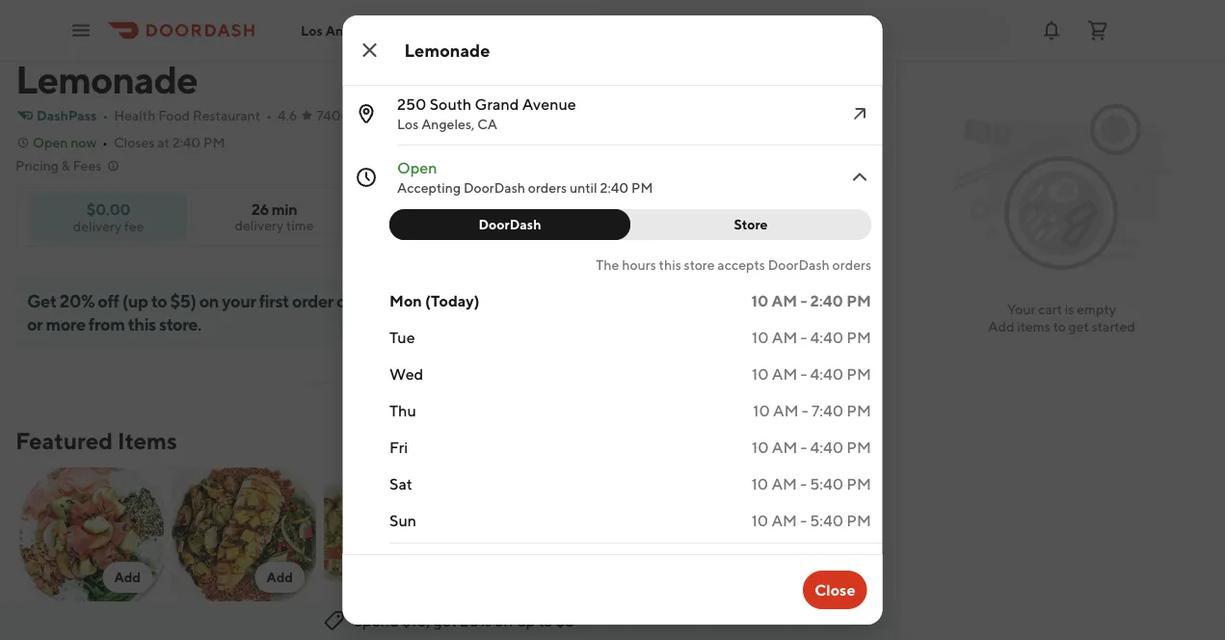 Task type: locate. For each thing, give the bounding box(es) containing it.
plate for breast
[[675, 635, 711, 640]]

2 vertical spatial 10 am - 4:40 pm
[[752, 438, 871, 456]]

los left angeles
[[301, 22, 323, 38]]

1 horizontal spatial orders
[[832, 257, 871, 273]]

of
[[336, 290, 352, 311]]

this down (up
[[128, 313, 156, 334]]

1 vertical spatial doordash
[[478, 216, 541, 232]]

am for mon (today)
[[771, 292, 797, 310]]

5:40 for sun
[[810, 511, 843, 530]]

order
[[292, 290, 333, 311]]

pm for sat
[[846, 475, 871, 493]]

items
[[117, 427, 177, 454]]

$
[[466, 107, 474, 123]]

lemonade image
[[33, 0, 106, 42]]

to right (up
[[151, 290, 167, 311]]

previous button of carousel image
[[820, 433, 836, 448]]

740+ ratings •
[[317, 107, 404, 123]]

roasted for roasted chicken breast plate
[[629, 614, 685, 632]]

0 vertical spatial 2:40
[[172, 134, 201, 150]]

1 horizontal spatial roasted
[[781, 614, 837, 632]]

open inside open accepting doordash orders until 2:40 pm
[[397, 159, 437, 177]]

plate down 'sustainable'
[[530, 635, 565, 640]]

10 am - 4:40 pm down 10 am - 7:40 pm
[[752, 438, 871, 456]]

pm for mon (today)
[[846, 292, 871, 310]]

hour options option group
[[389, 209, 871, 240]]

0 horizontal spatial roasted
[[629, 614, 685, 632]]

1 horizontal spatial 20%
[[460, 612, 492, 630]]

10 for mon (today)
[[751, 292, 768, 310]]

- left 7:40
[[801, 402, 808, 420]]

to inside your cart is empty add items to get started
[[1053, 319, 1066, 335]]

pm for thu
[[846, 402, 871, 420]]

3 10 am - 4:40 pm from the top
[[752, 438, 871, 456]]

- up 10 am - 7:40 pm
[[800, 365, 807, 383]]

hours
[[622, 257, 656, 273]]

roasted chicken breast plate
[[629, 614, 744, 640]]

pickup
[[815, 199, 859, 215]]

• closes at 2:40 pm
[[102, 134, 225, 150]]

4:40 for tue
[[810, 328, 843, 347]]

on
[[199, 290, 219, 311]]

•
[[103, 107, 108, 123], [266, 107, 272, 123], [398, 107, 404, 123], [454, 107, 460, 123], [102, 134, 108, 150]]

this inside lemonade dialog
[[659, 257, 681, 273]]

2 vertical spatial 2:40
[[810, 292, 843, 310]]

10 am - 5:40 pm up close "button"
[[751, 511, 871, 530]]

0 vertical spatial 10 am - 5:40 pm
[[751, 475, 871, 493]]

10 am - 4:40 pm for wed
[[752, 365, 871, 383]]

2:40
[[172, 134, 201, 150], [600, 180, 628, 196], [810, 292, 843, 310]]

plate inside 'button'
[[421, 614, 457, 632]]

ahi tuna avocado poke bowl
[[19, 614, 141, 640]]

None radio
[[694, 196, 792, 234]]

ca
[[477, 116, 497, 132]]

add button
[[168, 464, 320, 640], [103, 562, 152, 593], [255, 562, 305, 593], [864, 562, 914, 593]]

5:40 up close "button"
[[810, 511, 843, 530]]

0 horizontal spatial 2:40
[[172, 134, 201, 150]]

add button for roasted turkey blta image
[[864, 562, 914, 593]]

20%
[[60, 290, 95, 311], [460, 612, 492, 630]]

3 side combo plate image
[[324, 468, 469, 604]]

roasted down the close
[[781, 614, 837, 632]]

1 4:40 from the top
[[810, 328, 843, 347]]

0 horizontal spatial plate
[[421, 614, 457, 632]]

delivery inside $0.00 delivery fee
[[73, 218, 122, 234]]

0 vertical spatial get
[[1069, 319, 1089, 335]]

10 am - 4:40 pm down 10 am - 2:40 pm
[[752, 328, 871, 347]]

close
[[815, 581, 856, 599]]

1 vertical spatial 10 am - 5:40 pm
[[751, 511, 871, 530]]

angeles,
[[421, 116, 474, 132]]

plate for salmon
[[530, 635, 565, 640]]

get
[[1069, 319, 1089, 335], [433, 612, 457, 630]]

get inside your cart is empty add items to get started
[[1069, 319, 1089, 335]]

- down 10 am - 2:40 pm
[[800, 328, 807, 347]]

now
[[71, 134, 96, 150]]

get
[[27, 290, 56, 311]]

20% up more
[[60, 290, 95, 311]]

orders left the until
[[528, 180, 567, 196]]

pm right previous button of carousel icon
[[846, 438, 871, 456]]

1 horizontal spatial this
[[659, 257, 681, 273]]

0 horizontal spatial delivery
[[73, 218, 122, 234]]

(today)
[[425, 292, 479, 310]]

10 for fri
[[752, 438, 768, 456]]

sat
[[389, 475, 412, 493]]

1 horizontal spatial 26
[[725, 216, 739, 229]]

delivery inside 26 min delivery time
[[235, 217, 283, 233]]

2 vertical spatial to
[[539, 612, 553, 630]]

roasted chicken breast plate image
[[629, 468, 773, 604]]

open up 'pricing & fees'
[[33, 134, 68, 150]]

$15
[[355, 290, 382, 311]]

open for open now
[[33, 134, 68, 150]]

10 am - 4:40 pm up 10 am - 7:40 pm
[[752, 365, 871, 383]]

lemonade up south
[[404, 40, 490, 60]]

pm
[[203, 134, 225, 150], [631, 180, 653, 196], [846, 292, 871, 310], [846, 328, 871, 347], [846, 365, 871, 383], [846, 402, 871, 420], [846, 438, 871, 456], [846, 475, 871, 493], [846, 511, 871, 530]]

1 vertical spatial 5:40
[[810, 511, 843, 530]]

mon (today)
[[389, 292, 479, 310]]

0 vertical spatial off
[[98, 290, 119, 311]]

- left previous button of carousel icon
[[800, 438, 807, 456]]

1 horizontal spatial 2:40
[[600, 180, 628, 196]]

pm for sun
[[846, 511, 871, 530]]

to inside get 20% off (up to $5) on your first order of $15 or more from this store.
[[151, 290, 167, 311]]

plate down chicken
[[675, 635, 711, 640]]

1 horizontal spatial to
[[539, 612, 553, 630]]

0 vertical spatial los
[[301, 22, 323, 38]]

4:40 down 7:40
[[810, 438, 843, 456]]

pm up next button of carousel image
[[846, 402, 871, 420]]

0 horizontal spatial off
[[98, 290, 119, 311]]

0 vertical spatial 20%
[[60, 290, 95, 311]]

from
[[89, 313, 125, 334]]

2 vertical spatial 4:40
[[810, 438, 843, 456]]

250
[[397, 95, 426, 113]]

lemonade
[[404, 40, 490, 60], [15, 56, 197, 102]]

los down 250
[[397, 116, 418, 132]]

cart
[[1038, 301, 1062, 317]]

pm down 10 am - 2:40 pm
[[846, 328, 871, 347]]

doordash
[[463, 180, 525, 196], [478, 216, 541, 232], [768, 257, 829, 273]]

or
[[27, 313, 43, 334]]

0 horizontal spatial min
[[272, 200, 297, 218]]

get down is
[[1069, 319, 1089, 335]]

- up close "button"
[[800, 511, 807, 530]]

to for spend $15, get 20% off up to $5
[[539, 612, 553, 630]]

2 roasted from the left
[[781, 614, 837, 632]]

0 vertical spatial to
[[151, 290, 167, 311]]

get right $15,
[[433, 612, 457, 630]]

plate for combo
[[421, 614, 457, 632]]

0 vertical spatial 5:40
[[810, 475, 843, 493]]

plate inside the "roasted chicken breast plate"
[[675, 635, 711, 640]]

0 horizontal spatial get
[[433, 612, 457, 630]]

lemonade up "health" in the top of the page
[[15, 56, 197, 102]]

none radio containing delivery
[[694, 196, 792, 234]]

0 vertical spatial this
[[659, 257, 681, 273]]

pm inside open accepting doordash orders until 2:40 pm
[[631, 180, 653, 196]]

4:40
[[810, 328, 843, 347], [810, 365, 843, 383], [810, 438, 843, 456]]

1 roasted from the left
[[629, 614, 685, 632]]

0 vertical spatial doordash
[[463, 180, 525, 196]]

open accepting doordash orders until 2:40 pm
[[397, 159, 653, 196]]

pm up 10 am - 7:40 pm
[[846, 365, 871, 383]]

1 horizontal spatial open
[[397, 159, 437, 177]]

4:40 for wed
[[810, 365, 843, 383]]

empty
[[1077, 301, 1116, 317]]

2 10 am - 5:40 pm from the top
[[751, 511, 871, 530]]

started
[[1092, 319, 1135, 335]]

• left "$"
[[454, 107, 460, 123]]

1 horizontal spatial plate
[[530, 635, 565, 640]]

plate
[[421, 614, 457, 632], [530, 635, 565, 640], [675, 635, 711, 640]]

add button for ahi tuna avocado poke bowl image
[[103, 562, 152, 593]]

3 4:40 from the top
[[810, 438, 843, 456]]

4.6
[[278, 107, 297, 123]]

250 south grand avenue los angeles, ca
[[397, 95, 576, 132]]

1 horizontal spatial get
[[1069, 319, 1089, 335]]

1 vertical spatial off
[[495, 612, 514, 630]]

delivery
[[717, 199, 769, 215]]

1 horizontal spatial los
[[397, 116, 418, 132]]

info
[[845, 131, 871, 147]]

0 vertical spatial open
[[33, 134, 68, 150]]

- for thu
[[801, 402, 808, 420]]

add for roasted turkey blta image
[[876, 569, 902, 585]]

0 vertical spatial orders
[[528, 180, 567, 196]]

- for wed
[[800, 365, 807, 383]]

5:40
[[810, 475, 843, 493], [810, 511, 843, 530]]

1 10 am - 4:40 pm from the top
[[752, 328, 871, 347]]

1 horizontal spatial lemonade
[[404, 40, 490, 60]]

blta
[[889, 614, 925, 632]]

to
[[151, 290, 167, 311], [1053, 319, 1066, 335], [539, 612, 553, 630]]

plate inside "grilled sustainable salmon plate"
[[530, 635, 565, 640]]

health food restaurant
[[114, 107, 260, 123]]

2:40 up group
[[600, 180, 628, 196]]

open up accepting
[[397, 159, 437, 177]]

26 down delivery
[[725, 216, 739, 229]]

• right "now"
[[102, 134, 108, 150]]

am for wed
[[771, 365, 797, 383]]

1 vertical spatial 2:40
[[600, 180, 628, 196]]

0 horizontal spatial 20%
[[60, 290, 95, 311]]

store.
[[159, 313, 202, 334]]

grilled sustainable salmon plate button
[[472, 464, 625, 640]]

1 vertical spatial to
[[1053, 319, 1066, 335]]

your
[[1008, 301, 1036, 317]]

2 horizontal spatial 2:40
[[810, 292, 843, 310]]

0 vertical spatial 10 am - 4:40 pm
[[752, 328, 871, 347]]

plate right combo
[[421, 614, 457, 632]]

delivery 26 min
[[717, 199, 769, 229]]

off up salmon
[[495, 612, 514, 630]]

4:40 down 10 am - 2:40 pm
[[810, 328, 843, 347]]

2 10 am - 4:40 pm from the top
[[752, 365, 871, 383]]

- down the hours this store accepts doordash orders
[[800, 292, 807, 310]]

0 items, open order cart image
[[1087, 19, 1110, 42]]

at
[[157, 134, 170, 150]]

roasted inside the "roasted chicken breast plate"
[[629, 614, 685, 632]]

1 vertical spatial 10 am - 4:40 pm
[[752, 365, 871, 383]]

open
[[33, 134, 68, 150], [397, 159, 437, 177]]

mango chicken bowl image
[[172, 468, 316, 604]]

avocado
[[81, 614, 141, 632]]

1 horizontal spatial delivery
[[235, 217, 283, 233]]

this inside get 20% off (up to $5) on your first order of $15 or more from this store.
[[128, 313, 156, 334]]

2 5:40 from the top
[[810, 511, 843, 530]]

delivery left fee
[[73, 218, 122, 234]]

the hours this store accepts doordash orders
[[596, 257, 871, 273]]

doordash down open accepting doordash orders until 2:40 pm
[[478, 216, 541, 232]]

2 vertical spatial doordash
[[768, 257, 829, 273]]

am for fri
[[771, 438, 797, 456]]

this
[[659, 257, 681, 273], [128, 313, 156, 334]]

20% up salmon
[[460, 612, 492, 630]]

1 vertical spatial 4:40
[[810, 365, 843, 383]]

your cart is empty add items to get started
[[988, 301, 1135, 335]]

delivery
[[235, 217, 283, 233], [73, 218, 122, 234]]

doordash up 'save'
[[463, 180, 525, 196]]

1 vertical spatial 20%
[[460, 612, 492, 630]]

grilled sustainable salmon plate
[[476, 614, 605, 640]]

doordash up 10 am - 2:40 pm
[[768, 257, 829, 273]]

featured items
[[15, 427, 177, 454]]

powered by google image
[[348, 54, 404, 73]]

orders
[[528, 180, 567, 196], [832, 257, 871, 273]]

26 left the time
[[251, 200, 269, 218]]

4:40 up 7:40
[[810, 365, 843, 383]]

more info button
[[778, 123, 882, 154]]

lemonade inside dialog
[[404, 40, 490, 60]]

• left 4.6
[[266, 107, 272, 123]]

los
[[301, 22, 323, 38], [397, 116, 418, 132]]

1 vertical spatial open
[[397, 159, 437, 177]]

min
[[272, 200, 297, 218], [741, 216, 761, 229]]

am for sun
[[771, 511, 797, 530]]

Pickup radio
[[781, 196, 882, 234]]

10 am - 4:40 pm for fri
[[752, 438, 871, 456]]

1 10 am - 5:40 pm from the top
[[751, 475, 871, 493]]

- down 10 am - 7:40 pm
[[800, 475, 807, 493]]

pm up the order
[[631, 180, 653, 196]]

orders down pickup radio at the top of page
[[832, 257, 871, 273]]

group order button
[[553, 196, 678, 234]]

min down delivery
[[741, 216, 761, 229]]

delivery left the time
[[235, 217, 283, 233]]

roasted up breast
[[629, 614, 685, 632]]

this left store
[[659, 257, 681, 273]]

off up from on the left of the page
[[98, 290, 119, 311]]

pm down pickup radio at the top of page
[[846, 292, 871, 310]]

2:40 down pickup radio at the top of page
[[810, 292, 843, 310]]

dashpass
[[37, 107, 97, 123]]

- for tue
[[800, 328, 807, 347]]

los inside 250 south grand avenue los angeles, ca
[[397, 116, 418, 132]]

orders inside open accepting doordash orders until 2:40 pm
[[528, 180, 567, 196]]

2 horizontal spatial plate
[[675, 635, 711, 640]]

2 horizontal spatial to
[[1053, 319, 1066, 335]]

20% inside get 20% off (up to $5) on your first order of $15 or more from this store.
[[60, 290, 95, 311]]

0 horizontal spatial open
[[33, 134, 68, 150]]

min up first
[[272, 200, 297, 218]]

turkey
[[840, 614, 886, 632]]

0 horizontal spatial this
[[128, 313, 156, 334]]

open now
[[33, 134, 96, 150]]

10 am - 5:40 pm down previous button of carousel icon
[[751, 475, 871, 493]]

26 inside delivery 26 min
[[725, 216, 739, 229]]

5:40 down previous button of carousel icon
[[810, 475, 843, 493]]

pm up close "button"
[[846, 511, 871, 530]]

0 vertical spatial 4:40
[[810, 328, 843, 347]]

mon
[[389, 292, 422, 310]]

1 vertical spatial los
[[397, 116, 418, 132]]

mi
[[434, 107, 449, 123]]

0 horizontal spatial to
[[151, 290, 167, 311]]

2:40 for 10 am - 2:40 pm
[[810, 292, 843, 310]]

10 for sun
[[751, 511, 768, 530]]

0 horizontal spatial orders
[[528, 180, 567, 196]]

1 vertical spatial orders
[[832, 257, 871, 273]]

1 horizontal spatial min
[[741, 216, 761, 229]]

2:40 right the 'at' on the left
[[172, 134, 201, 150]]

close lemonade image
[[358, 39, 381, 62]]

pm down next button of carousel image
[[846, 475, 871, 493]]

1 5:40 from the top
[[810, 475, 843, 493]]

to down cart
[[1053, 319, 1066, 335]]

first
[[259, 290, 289, 311]]

pm for wed
[[846, 365, 871, 383]]

1 vertical spatial this
[[128, 313, 156, 334]]

to right up
[[539, 612, 553, 630]]

2 4:40 from the top
[[810, 365, 843, 383]]

0 horizontal spatial 26
[[251, 200, 269, 218]]



Task type: vqa. For each thing, say whether or not it's contained in the screenshot.
DashPass Exclusive Item(s)
no



Task type: describe. For each thing, give the bounding box(es) containing it.
1 vertical spatial get
[[433, 612, 457, 630]]

3 side combo plate
[[324, 614, 457, 632]]

health
[[114, 107, 156, 123]]

doordash inside button
[[478, 216, 541, 232]]

$0.00 delivery fee
[[73, 200, 144, 234]]

grand
[[474, 95, 519, 113]]

up
[[517, 612, 535, 630]]

min inside 26 min delivery time
[[272, 200, 297, 218]]

south
[[429, 95, 471, 113]]

7:40
[[811, 402, 843, 420]]

am for thu
[[773, 402, 798, 420]]

save button
[[458, 196, 538, 234]]

fees
[[73, 158, 102, 174]]

pricing & fees button
[[15, 156, 121, 175]]

ahi tuna avocado poke bowl image
[[19, 468, 164, 604]]

am for tue
[[771, 328, 797, 347]]

notification bell image
[[1040, 19, 1063, 42]]

featured
[[15, 427, 113, 454]]

breast
[[629, 635, 673, 640]]

spend
[[353, 612, 399, 630]]

add for ahi tuna avocado poke bowl image
[[114, 569, 141, 585]]

open menu image
[[69, 19, 93, 42]]

combo
[[368, 614, 419, 632]]

10 am - 7:40 pm
[[753, 402, 871, 420]]

10 am - 5:40 pm for sun
[[751, 511, 871, 530]]

order methods option group
[[694, 196, 882, 234]]

am for sat
[[771, 475, 797, 493]]

Store button
[[618, 209, 871, 240]]

chicken
[[688, 614, 744, 632]]

- for mon (today)
[[800, 292, 807, 310]]

los angeles
[[301, 22, 377, 38]]

4:40 for fri
[[810, 438, 843, 456]]

- for fri
[[800, 438, 807, 456]]

0.5 mi • $
[[410, 107, 474, 123]]

featured items heading
[[15, 425, 177, 456]]

more info
[[809, 131, 871, 147]]

closes
[[114, 134, 155, 150]]

grilled sustainable salmon plate image
[[476, 468, 621, 604]]

accepting
[[397, 180, 460, 196]]

next button of carousel image
[[859, 433, 874, 448]]

accepts
[[717, 257, 765, 273]]

- for sun
[[800, 511, 807, 530]]

2:40 inside open accepting doordash orders until 2:40 pm
[[600, 180, 628, 196]]

click item image
[[848, 166, 871, 189]]

3
[[324, 614, 332, 632]]

close button
[[803, 571, 867, 609]]

• left "health" in the top of the page
[[103, 107, 108, 123]]

more
[[46, 313, 86, 334]]

time
[[286, 217, 314, 233]]

map region
[[230, 0, 970, 225]]

angeles
[[326, 22, 377, 38]]

tue
[[389, 328, 415, 347]]

avenue
[[522, 95, 576, 113]]

add button for mango chicken bowl image
[[255, 562, 305, 593]]

10 am - 4:40 pm for tue
[[752, 328, 871, 347]]

sustainable
[[525, 614, 605, 632]]

pm for fri
[[846, 438, 871, 456]]

wed
[[389, 365, 423, 383]]

to for your cart is empty add items to get started
[[1053, 319, 1066, 335]]

5:40 for sat
[[810, 475, 843, 493]]

spend $15, get 20% off up to $5
[[353, 612, 575, 630]]

fee
[[124, 218, 144, 234]]

sun
[[389, 511, 416, 530]]

restaurant
[[193, 107, 260, 123]]

group order
[[586, 207, 667, 223]]

10 for sat
[[751, 475, 768, 493]]

min inside delivery 26 min
[[741, 216, 761, 229]]

the
[[596, 257, 619, 273]]

0 horizontal spatial los
[[301, 22, 323, 38]]

lemonade dialog
[[230, 0, 970, 625]]

$5
[[556, 612, 575, 630]]

10 for tue
[[752, 328, 768, 347]]

get 20% off (up to $5) on your first order of $15 or more from this store.
[[27, 290, 382, 334]]

3 side combo plate button
[[320, 464, 472, 640]]

26 inside 26 min delivery time
[[251, 200, 269, 218]]

10 for wed
[[752, 365, 768, 383]]

save
[[496, 207, 526, 223]]

740+
[[317, 107, 348, 123]]

pm for tue
[[846, 328, 871, 347]]

add for mango chicken bowl image
[[266, 569, 293, 585]]

0.5
[[410, 107, 431, 123]]

- for sat
[[800, 475, 807, 493]]

add inside your cart is empty add items to get started
[[988, 319, 1015, 335]]

your
[[222, 290, 256, 311]]

10 for thu
[[753, 402, 770, 420]]

ahi
[[19, 614, 43, 632]]

click item image
[[848, 102, 871, 125]]

open for open accepting doordash orders until 2:40 pm
[[397, 159, 437, 177]]

doordash inside open accepting doordash orders until 2:40 pm
[[463, 180, 525, 196]]

los angeles button
[[301, 22, 392, 38]]

dashpass •
[[37, 107, 108, 123]]

grilled
[[476, 614, 522, 632]]

roasted for roasted turkey blta
[[781, 614, 837, 632]]

• left 0.5
[[398, 107, 404, 123]]

salmon
[[476, 635, 527, 640]]

off inside get 20% off (up to $5) on your first order of $15 or more from this store.
[[98, 290, 119, 311]]

store
[[734, 216, 768, 232]]

side
[[335, 614, 365, 632]]

$0.00
[[87, 200, 130, 218]]

$15,
[[402, 612, 430, 630]]

thu
[[389, 402, 416, 420]]

order
[[629, 207, 667, 223]]

$5)
[[170, 290, 196, 311]]

more
[[809, 131, 842, 147]]

until
[[569, 180, 597, 196]]

2:40 for • closes at 2:40 pm
[[172, 134, 201, 150]]

pricing & fees
[[15, 158, 102, 174]]

10 am - 5:40 pm for sat
[[751, 475, 871, 493]]

&
[[61, 158, 70, 174]]

pricing
[[15, 158, 59, 174]]

10 am - 2:40 pm
[[751, 292, 871, 310]]

tuna
[[45, 614, 79, 632]]

0 horizontal spatial lemonade
[[15, 56, 197, 102]]

pm down the restaurant
[[203, 134, 225, 150]]

DoorDash button
[[389, 209, 630, 240]]

1 horizontal spatial off
[[495, 612, 514, 630]]

fri
[[389, 438, 408, 456]]

items
[[1017, 319, 1051, 335]]

roasted turkey blta image
[[781, 468, 926, 604]]

is
[[1065, 301, 1074, 317]]



